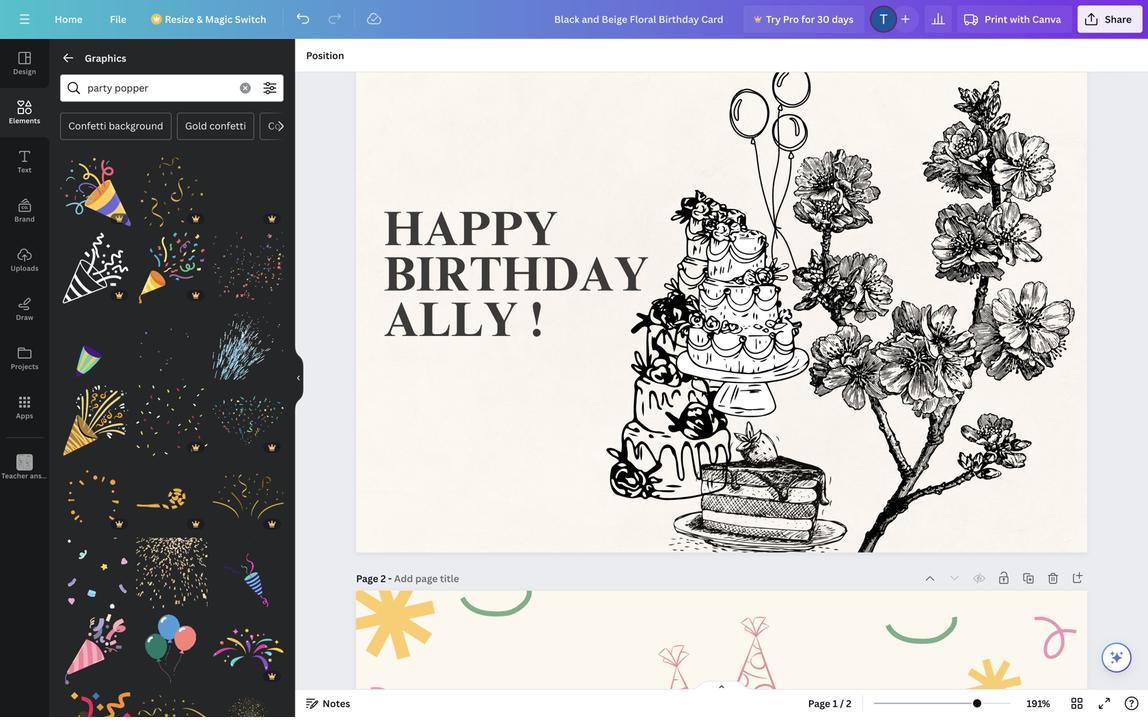 Task type: vqa. For each thing, say whether or not it's contained in the screenshot.
'James Peterson' Icon
no



Task type: locate. For each thing, give the bounding box(es) containing it.
30
[[818, 13, 830, 26]]

1 confetti from the left
[[68, 119, 106, 132]]

position button
[[301, 44, 350, 66]]

party popper image down chunky bold lined cute party popper image
[[60, 691, 131, 718]]

try pro for 30 days
[[766, 13, 854, 26]]

2
[[381, 573, 386, 586], [847, 698, 852, 711]]

1
[[833, 698, 838, 711]]

1 horizontal spatial 2
[[847, 698, 852, 711]]

share button
[[1078, 5, 1143, 33]]

1 horizontal spatial confetti
[[268, 119, 306, 132]]

ally
[[384, 301, 518, 350]]

0 vertical spatial page
[[356, 573, 378, 586]]

2 right the /
[[847, 698, 852, 711]]

0 horizontal spatial 2
[[381, 573, 386, 586]]

1 vertical spatial 2
[[847, 698, 852, 711]]

answer
[[30, 472, 54, 481]]

2 left -
[[381, 573, 386, 586]]

party icon. confetti popper illustration image
[[137, 233, 207, 304]]

0 horizontal spatial page
[[356, 573, 378, 586]]

switch
[[235, 13, 266, 26]]

uploads
[[11, 264, 39, 273]]

1 horizontal spatial party popper image
[[213, 386, 284, 456]]

confetti left the background
[[68, 119, 106, 132]]

draw
[[16, 313, 33, 322]]

191% button
[[1017, 693, 1061, 715]]

1 vertical spatial party popper image
[[60, 691, 131, 718]]

brand
[[14, 215, 35, 224]]

home
[[55, 13, 83, 26]]

try
[[766, 13, 781, 26]]

teacher
[[1, 472, 28, 481]]

confetti inside 'button'
[[68, 119, 106, 132]]

2 vertical spatial carnival popper image
[[137, 691, 207, 718]]

party popper image left "hide" image
[[213, 386, 284, 456]]

design button
[[0, 39, 49, 88]]

print with canva
[[985, 13, 1062, 26]]

apps button
[[0, 384, 49, 433]]

resize
[[165, 13, 194, 26]]

gold confetti button
[[177, 113, 254, 140]]

colourful confetti party popper illustration image
[[137, 386, 207, 456]]

1 vertical spatial page
[[809, 698, 831, 711]]

party popper image
[[213, 386, 284, 456], [60, 691, 131, 718]]

page
[[356, 573, 378, 586], [809, 698, 831, 711]]

file button
[[99, 5, 138, 33]]

page left -
[[356, 573, 378, 586]]

design
[[13, 67, 36, 76]]

Design title text field
[[543, 5, 738, 33]]

/
[[840, 698, 844, 711]]

page inside button
[[809, 698, 831, 711]]

1 horizontal spatial page
[[809, 698, 831, 711]]

confetti for confetti background
[[68, 119, 106, 132]]

confetti right confetti
[[268, 119, 306, 132]]

background
[[109, 119, 163, 132]]

confetti
[[68, 119, 106, 132], [268, 119, 306, 132]]

show pages image
[[689, 681, 755, 692]]

confetti inside button
[[268, 119, 306, 132]]

2 inside button
[[847, 698, 852, 711]]

confetti background button
[[60, 113, 172, 140]]

Search graphics search field
[[88, 75, 232, 101]]

2 confetti from the left
[[268, 119, 306, 132]]

print
[[985, 13, 1008, 26]]

file
[[110, 13, 127, 26]]

try pro for 30 days button
[[744, 5, 865, 33]]

with
[[1010, 13, 1030, 26]]

group
[[60, 148, 131, 227], [137, 157, 207, 227], [213, 157, 284, 227], [60, 225, 131, 304], [137, 225, 207, 304], [213, 225, 284, 304], [60, 301, 131, 380], [137, 301, 207, 380], [213, 301, 284, 380], [60, 377, 131, 456], [137, 377, 207, 456], [213, 386, 284, 456], [60, 462, 131, 533], [137, 462, 207, 533], [213, 462, 284, 533], [60, 530, 131, 609], [137, 530, 207, 609], [213, 538, 284, 609], [60, 606, 131, 685], [137, 606, 207, 685], [213, 606, 284, 685], [60, 683, 131, 718], [213, 683, 284, 718], [137, 691, 207, 718]]

0 horizontal spatial confetti
[[68, 119, 106, 132]]

canva assistant image
[[1109, 650, 1125, 667]]

0 vertical spatial carnival popper image
[[137, 157, 207, 227]]

keys
[[56, 472, 71, 481]]

gold confetti
[[185, 119, 246, 132]]

page for page 2 -
[[356, 573, 378, 586]]

apps
[[16, 412, 33, 421]]

191%
[[1027, 698, 1051, 711]]

teacher answer keys
[[1, 472, 71, 481]]

resize & magic switch button
[[143, 5, 277, 33]]

0 horizontal spatial party popper image
[[60, 691, 131, 718]]

pro
[[783, 13, 799, 26]]

Page title text field
[[394, 572, 461, 586]]

confetti background
[[68, 119, 163, 132]]

0 vertical spatial 2
[[381, 573, 386, 586]]

carnival popper image
[[137, 157, 207, 227], [213, 462, 284, 533], [137, 691, 207, 718]]

days
[[832, 13, 854, 26]]

page left 1
[[809, 698, 831, 711]]

page 2 -
[[356, 573, 394, 586]]

canva
[[1033, 13, 1062, 26]]



Task type: describe. For each thing, give the bounding box(es) containing it.
magic
[[205, 13, 233, 26]]

uploads button
[[0, 236, 49, 285]]

party emoji vector. party popper image
[[60, 157, 131, 227]]

party popper explosion image
[[213, 615, 284, 685]]

main menu bar
[[0, 0, 1149, 39]]

carnival popper image for "party emoji vector. party popper" image
[[137, 157, 207, 227]]

carnival popper image for bottommost "party popper" 'image'
[[137, 691, 207, 718]]

page 1 / 2
[[809, 698, 852, 711]]

hide image
[[295, 346, 304, 411]]

;
[[24, 473, 26, 481]]

chunky bold lined cute party popper image
[[60, 615, 131, 685]]

page 1 / 2 button
[[803, 693, 857, 715]]

happy
[[384, 211, 558, 259]]

!
[[530, 301, 544, 350]]

print with canva button
[[958, 5, 1073, 33]]

realistic party popper image
[[213, 691, 284, 718]]

quirky hand drawn new year party popper image
[[60, 386, 131, 456]]

elements button
[[0, 88, 49, 137]]

confetti button
[[260, 113, 314, 140]]

-
[[388, 573, 392, 586]]

&
[[197, 13, 203, 26]]

birthday
[[384, 256, 649, 305]]

graphics
[[85, 52, 126, 65]]

side panel tab list
[[0, 39, 71, 493]]

notes button
[[301, 693, 356, 715]]

1 vertical spatial carnival popper image
[[213, 462, 284, 533]]

0 vertical spatial party popper image
[[213, 386, 284, 456]]

elements
[[9, 116, 40, 125]]

page for page 1 / 2
[[809, 698, 831, 711]]

share
[[1105, 13, 1132, 26]]

notes
[[323, 698, 350, 711]]

ally !
[[384, 301, 544, 350]]

brand button
[[0, 187, 49, 236]]

confetti for confetti
[[268, 119, 306, 132]]

projects
[[11, 362, 39, 372]]

position
[[306, 49, 344, 62]]

confetti
[[210, 119, 246, 132]]

home link
[[44, 5, 94, 33]]

gold
[[185, 119, 207, 132]]

text button
[[0, 137, 49, 187]]

for
[[802, 13, 815, 26]]

draw button
[[0, 285, 49, 334]]

resize & magic switch
[[165, 13, 266, 26]]

text
[[18, 165, 32, 175]]

projects button
[[0, 334, 49, 384]]



